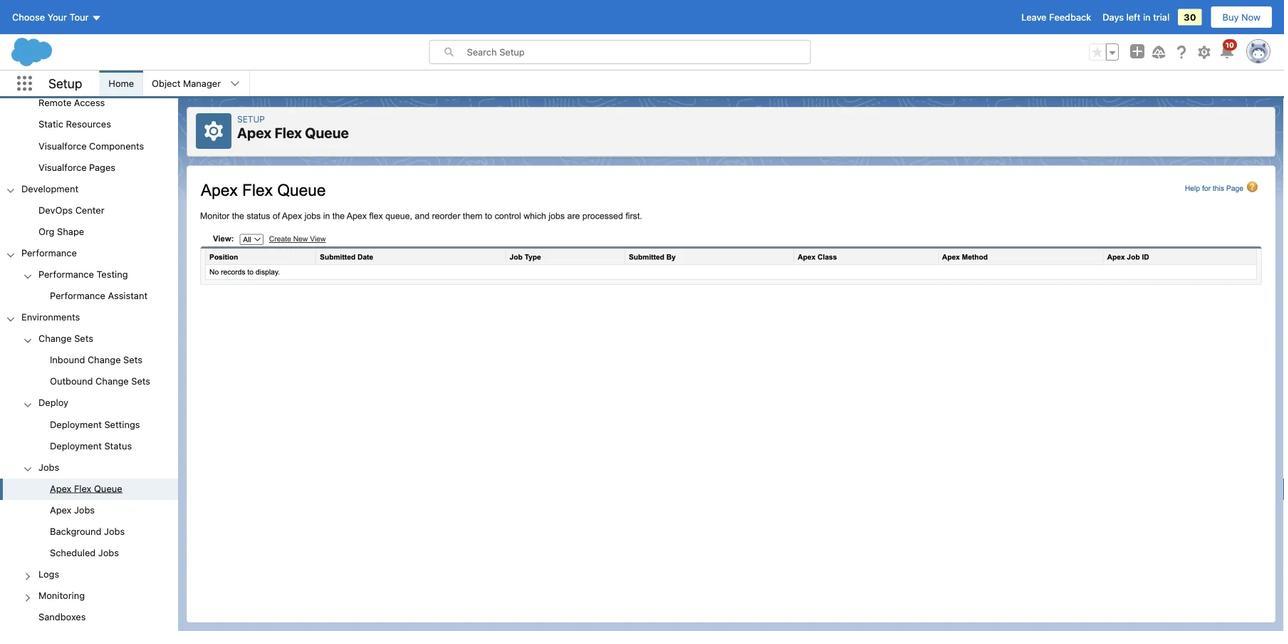 Task type: locate. For each thing, give the bounding box(es) containing it.
0 horizontal spatial queue
[[94, 483, 122, 494]]

2 vertical spatial performance
[[50, 290, 105, 301]]

1 vertical spatial sets
[[123, 354, 142, 365]]

change sets tree item
[[0, 329, 178, 393]]

apex down the jobs link
[[50, 483, 72, 494]]

30
[[1184, 12, 1197, 22]]

group containing remote access
[[0, 0, 178, 179]]

flex
[[275, 124, 302, 141], [74, 483, 91, 494]]

apex
[[237, 124, 272, 141], [50, 483, 72, 494], [50, 504, 72, 515]]

devops center
[[38, 204, 104, 215]]

change sets link
[[38, 333, 93, 346]]

1 horizontal spatial flex
[[275, 124, 302, 141]]

buy now button
[[1211, 6, 1273, 28]]

2 vertical spatial apex
[[50, 504, 72, 515]]

days
[[1103, 12, 1124, 22]]

0 vertical spatial sets
[[74, 333, 93, 344]]

static resources
[[38, 119, 111, 129]]

deployment up deployment status
[[50, 419, 102, 429]]

remote access link
[[38, 97, 105, 110]]

group containing change sets
[[0, 329, 178, 631]]

inbound change sets
[[50, 354, 142, 365]]

sets inside change sets link
[[74, 333, 93, 344]]

0 vertical spatial performance
[[21, 247, 77, 258]]

apex flex queue tree item
[[0, 479, 178, 500]]

group containing inbound change sets
[[0, 350, 178, 393]]

apex inside setup apex flex queue
[[237, 124, 272, 141]]

setup link
[[237, 114, 265, 124]]

deployment inside deployment status "link"
[[50, 440, 102, 451]]

performance inside the performance testing link
[[38, 269, 94, 279]]

change for outbound
[[96, 376, 129, 387]]

performance assistant
[[50, 290, 148, 301]]

1 vertical spatial visualforce
[[38, 162, 87, 172]]

visualforce components
[[38, 140, 144, 151]]

setup
[[48, 76, 82, 91], [237, 114, 265, 124]]

jobs up apex flex queue
[[38, 462, 59, 472]]

apex jobs link
[[50, 504, 95, 517]]

apex inside tree item
[[50, 483, 72, 494]]

1 deployment from the top
[[50, 419, 102, 429]]

change down environments link
[[38, 333, 72, 344]]

devops
[[38, 204, 73, 215]]

sets up the inbound change sets
[[74, 333, 93, 344]]

jobs for apex
[[74, 504, 95, 515]]

2 vertical spatial sets
[[131, 376, 150, 387]]

setup apex flex queue
[[237, 114, 349, 141]]

1 horizontal spatial queue
[[305, 124, 349, 141]]

object manager link
[[143, 71, 229, 96]]

outbound change sets link
[[50, 376, 150, 389]]

deployment for deployment status
[[50, 440, 102, 451]]

0 vertical spatial queue
[[305, 124, 349, 141]]

0 vertical spatial visualforce
[[38, 140, 87, 151]]

sets
[[74, 333, 93, 344], [123, 354, 142, 365], [131, 376, 150, 387]]

environments tree item
[[0, 307, 178, 631]]

leave feedback
[[1022, 12, 1092, 22]]

assistant
[[108, 290, 148, 301]]

performance
[[21, 247, 77, 258], [38, 269, 94, 279], [50, 290, 105, 301]]

queue
[[305, 124, 349, 141], [94, 483, 122, 494]]

visualforce
[[38, 140, 87, 151], [38, 162, 87, 172]]

1 vertical spatial deployment
[[50, 440, 102, 451]]

1 vertical spatial queue
[[94, 483, 122, 494]]

change sets
[[38, 333, 93, 344]]

group containing deployment settings
[[0, 414, 178, 457]]

1 vertical spatial performance
[[38, 269, 94, 279]]

jobs
[[38, 462, 59, 472], [74, 504, 95, 515], [104, 526, 125, 537], [98, 547, 119, 558]]

0 vertical spatial setup
[[48, 76, 82, 91]]

0 horizontal spatial setup
[[48, 76, 82, 91]]

2 vertical spatial change
[[96, 376, 129, 387]]

visualforce down static resources link
[[38, 140, 87, 151]]

visualforce up development
[[38, 162, 87, 172]]

jobs down apex flex queue link
[[74, 504, 95, 515]]

change
[[38, 333, 72, 344], [88, 354, 121, 365], [96, 376, 129, 387]]

1 vertical spatial change
[[88, 354, 121, 365]]

performance down org
[[21, 247, 77, 258]]

sets up outbound change sets
[[123, 354, 142, 365]]

sets inside outbound change sets link
[[131, 376, 150, 387]]

0 vertical spatial apex
[[237, 124, 272, 141]]

jobs for background
[[104, 526, 125, 537]]

apex up the background
[[50, 504, 72, 515]]

deployment
[[50, 419, 102, 429], [50, 440, 102, 451]]

deploy
[[38, 397, 68, 408]]

0 horizontal spatial flex
[[74, 483, 91, 494]]

performance down the performance testing link
[[50, 290, 105, 301]]

your
[[47, 12, 67, 22]]

performance for performance testing
[[38, 269, 94, 279]]

apex inside "link"
[[50, 504, 72, 515]]

flex inside setup apex flex queue
[[275, 124, 302, 141]]

status
[[104, 440, 132, 451]]

sets inside inbound change sets link
[[123, 354, 142, 365]]

environments link
[[21, 312, 80, 324]]

choose your tour
[[12, 12, 89, 22]]

performance for the performance link
[[21, 247, 77, 258]]

scheduled jobs
[[50, 547, 119, 558]]

jobs down background jobs link
[[98, 547, 119, 558]]

change down inbound change sets link
[[96, 376, 129, 387]]

jobs up scheduled jobs
[[104, 526, 125, 537]]

performance for performance assistant
[[50, 290, 105, 301]]

performance inside the performance assistant link
[[50, 290, 105, 301]]

change for inbound
[[88, 354, 121, 365]]

trial
[[1154, 12, 1170, 22]]

0 vertical spatial deployment
[[50, 419, 102, 429]]

deployment down deployment settings link
[[50, 440, 102, 451]]

deployment settings link
[[50, 419, 140, 432]]

1 horizontal spatial setup
[[237, 114, 265, 124]]

performance tree item
[[0, 243, 178, 307]]

1 vertical spatial apex
[[50, 483, 72, 494]]

jobs for scheduled
[[98, 547, 119, 558]]

deployment status link
[[50, 440, 132, 453]]

sets up settings
[[131, 376, 150, 387]]

group containing devops center
[[0, 200, 178, 243]]

change up outbound change sets
[[88, 354, 121, 365]]

environments
[[21, 312, 80, 322]]

home
[[109, 78, 134, 89]]

components
[[89, 140, 144, 151]]

apex down setup link
[[237, 124, 272, 141]]

1 vertical spatial setup
[[237, 114, 265, 124]]

flex inside apex flex queue link
[[74, 483, 91, 494]]

group containing apex flex queue
[[0, 479, 178, 564]]

resources
[[66, 119, 111, 129]]

2 deployment from the top
[[50, 440, 102, 451]]

deploy tree item
[[0, 393, 178, 457]]

visualforce for visualforce components
[[38, 140, 87, 151]]

apex flex queue
[[50, 483, 122, 494]]

1 visualforce from the top
[[38, 140, 87, 151]]

now
[[1242, 12, 1261, 22]]

static
[[38, 119, 63, 129]]

performance down the performance link
[[38, 269, 94, 279]]

apex jobs
[[50, 504, 95, 515]]

sets for inbound change sets
[[123, 354, 142, 365]]

deployment inside deployment settings link
[[50, 419, 102, 429]]

access
[[74, 97, 105, 108]]

monitoring link
[[38, 590, 85, 603]]

group for development
[[0, 200, 178, 243]]

2 visualforce from the top
[[38, 162, 87, 172]]

deployment status
[[50, 440, 132, 451]]

visualforce components link
[[38, 140, 144, 153]]

jobs inside "link"
[[74, 504, 95, 515]]

logs
[[38, 569, 59, 579]]

group for change sets
[[0, 350, 178, 393]]

1 vertical spatial flex
[[74, 483, 91, 494]]

setup for setup
[[48, 76, 82, 91]]

center
[[75, 204, 104, 215]]

apex for apex flex queue
[[50, 483, 72, 494]]

group
[[0, 0, 178, 179], [1089, 43, 1119, 61], [0, 200, 178, 243], [0, 329, 178, 631], [0, 350, 178, 393], [0, 414, 178, 457], [0, 479, 178, 564]]

deploy link
[[38, 397, 68, 410]]

choose your tour button
[[11, 6, 102, 28]]

remote access
[[38, 97, 105, 108]]

setup inside setup apex flex queue
[[237, 114, 265, 124]]

org
[[38, 226, 54, 237]]

0 vertical spatial flex
[[275, 124, 302, 141]]

org shape link
[[38, 226, 84, 239]]



Task type: describe. For each thing, give the bounding box(es) containing it.
visualforce for visualforce pages
[[38, 162, 87, 172]]

outbound
[[50, 376, 93, 387]]

Search Setup text field
[[467, 41, 810, 63]]

system overview image
[[0, 629, 178, 631]]

shape
[[57, 226, 84, 237]]

leave
[[1022, 12, 1047, 22]]

choose
[[12, 12, 45, 22]]

feedback
[[1049, 12, 1092, 22]]

settings
[[104, 419, 140, 429]]

visualforce pages
[[38, 162, 115, 172]]

buy
[[1223, 12, 1239, 22]]

sandboxes
[[38, 612, 86, 622]]

setup for setup apex flex queue
[[237, 114, 265, 124]]

development link
[[21, 183, 78, 196]]

inbound
[[50, 354, 85, 365]]

sandboxes link
[[38, 612, 86, 624]]

performance testing tree item
[[0, 264, 178, 307]]

10
[[1226, 41, 1235, 49]]

group for jobs
[[0, 479, 178, 564]]

queue inside tree item
[[94, 483, 122, 494]]

org shape
[[38, 226, 84, 237]]

development
[[21, 183, 78, 194]]

performance link
[[21, 247, 77, 260]]

monitoring
[[38, 590, 85, 601]]

apex for apex jobs
[[50, 504, 72, 515]]

performance testing link
[[38, 269, 128, 282]]

pages
[[89, 162, 115, 172]]

deployment settings
[[50, 419, 140, 429]]

performance assistant link
[[50, 290, 148, 303]]

background jobs link
[[50, 526, 125, 539]]

queue inside setup apex flex queue
[[305, 124, 349, 141]]

testing
[[97, 269, 128, 279]]

home link
[[100, 71, 143, 96]]

jobs link
[[38, 462, 59, 474]]

inbound change sets link
[[50, 354, 142, 367]]

jobs tree item
[[0, 457, 178, 564]]

manager
[[183, 78, 221, 89]]

sets for outbound change sets
[[131, 376, 150, 387]]

days left in trial
[[1103, 12, 1170, 22]]

leave feedback link
[[1022, 12, 1092, 22]]

background jobs
[[50, 526, 125, 537]]

scheduled
[[50, 547, 96, 558]]

performance testing
[[38, 269, 128, 279]]

0 vertical spatial change
[[38, 333, 72, 344]]

left
[[1127, 12, 1141, 22]]

devops center link
[[38, 204, 104, 217]]

remote
[[38, 97, 71, 108]]

group for deploy
[[0, 414, 178, 457]]

static resources link
[[38, 119, 111, 132]]

object
[[152, 78, 181, 89]]

outbound change sets
[[50, 376, 150, 387]]

development tree item
[[0, 179, 178, 243]]

visualforce pages link
[[38, 162, 115, 174]]

deployment for deployment settings
[[50, 419, 102, 429]]

background
[[50, 526, 102, 537]]

in
[[1143, 12, 1151, 22]]

tour
[[70, 12, 89, 22]]

scheduled jobs link
[[50, 547, 119, 560]]

10 button
[[1219, 39, 1237, 61]]

logs link
[[38, 569, 59, 582]]

buy now
[[1223, 12, 1261, 22]]

object manager
[[152, 78, 221, 89]]

apex flex queue link
[[50, 483, 122, 496]]

group for environments
[[0, 329, 178, 631]]



Task type: vqa. For each thing, say whether or not it's contained in the screenshot.
The Data
no



